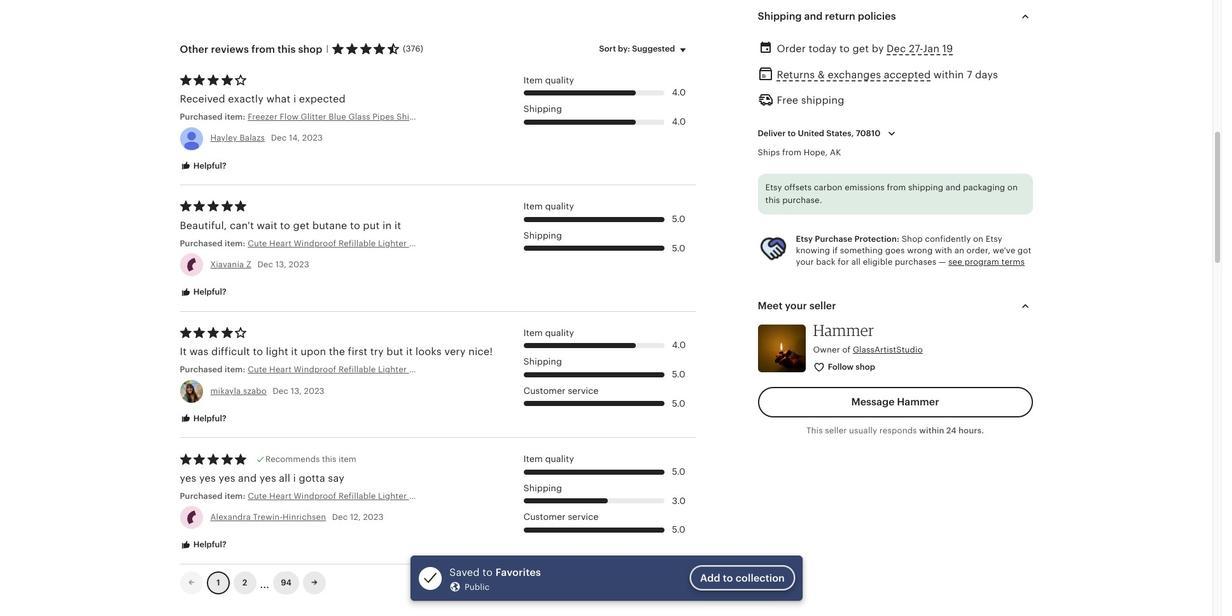 Task type: vqa. For each thing, say whether or not it's contained in the screenshot.


Task type: locate. For each thing, give the bounding box(es) containing it.
something
[[840, 246, 883, 255]]

i right what
[[293, 93, 296, 105]]

purchased
[[180, 112, 223, 122], [180, 239, 223, 248], [180, 365, 223, 375], [180, 491, 223, 501]]

1 horizontal spatial all
[[851, 257, 861, 267]]

4 yes from the left
[[260, 472, 276, 484]]

2023 for get
[[289, 260, 309, 269]]

0 horizontal spatial this
[[278, 43, 296, 55]]

was
[[189, 346, 209, 358]]

dec for expected
[[271, 133, 287, 143]]

shop confidently on etsy knowing if something goes wrong with an order, we've got your back for all eligible purchases —
[[796, 234, 1031, 267]]

13, right z on the top left
[[275, 260, 286, 269]]

to inside 'button'
[[723, 572, 733, 584]]

0 vertical spatial hammer
[[813, 321, 874, 340]]

3 item from the top
[[524, 328, 543, 338]]

customer service for it was difficult to light it upon the first try but it looks very nice!
[[524, 386, 599, 396]]

1 vertical spatial within
[[919, 426, 944, 435]]

2023 right 14,
[[302, 133, 323, 143]]

1 customer service from the top
[[524, 386, 599, 396]]

purchased down was
[[180, 365, 223, 375]]

0 horizontal spatial shipping
[[801, 94, 844, 106]]

1 purchased from the top
[[180, 112, 223, 122]]

purchased item: for can't
[[180, 239, 248, 248]]

recommends this item
[[265, 455, 356, 464]]

all inside shop confidently on etsy knowing if something goes wrong with an order, we've got your back for all eligible purchases —
[[851, 257, 861, 267]]

free shipping
[[777, 94, 844, 106]]

etsy up we've
[[986, 234, 1002, 244]]

add to collection
[[700, 572, 784, 584]]

etsy for etsy purchase protection:
[[796, 234, 813, 244]]

dec
[[887, 42, 906, 55], [271, 133, 287, 143], [257, 260, 273, 269], [273, 386, 288, 396], [332, 512, 348, 522]]

purchased item:
[[180, 112, 248, 122], [180, 239, 248, 248], [180, 365, 248, 375], [180, 491, 248, 501]]

2023 down upon
[[304, 386, 324, 396]]

3 quality from the top
[[545, 328, 574, 338]]

customer for yes yes yes and yes all i gotta say
[[524, 512, 566, 522]]

0 horizontal spatial from
[[251, 43, 275, 55]]

hammer image
[[758, 325, 805, 372]]

0 vertical spatial i
[[293, 93, 296, 105]]

0 horizontal spatial shop
[[298, 43, 322, 55]]

4 quality from the top
[[545, 454, 574, 464]]

1 vertical spatial 13,
[[291, 386, 302, 396]]

your down knowing
[[796, 257, 814, 267]]

1 horizontal spatial shipping
[[908, 183, 943, 193]]

and left the packaging
[[946, 183, 961, 193]]

all right for
[[851, 257, 861, 267]]

2 helpful? button from the top
[[170, 281, 236, 304]]

item:
[[225, 112, 245, 122], [225, 239, 245, 248], [225, 365, 245, 375], [225, 491, 245, 501]]

shipping up shop
[[908, 183, 943, 193]]

etsy up knowing
[[796, 234, 813, 244]]

0 horizontal spatial all
[[279, 472, 290, 484]]

3 helpful? button from the top
[[170, 407, 236, 430]]

and up alexandra
[[238, 472, 257, 484]]

hammer up responds
[[897, 396, 939, 408]]

z
[[246, 260, 251, 269]]

get left by
[[853, 42, 869, 55]]

94 link
[[273, 571, 299, 594]]

1 horizontal spatial hammer
[[897, 396, 939, 408]]

2023 for expected
[[302, 133, 323, 143]]

2 item from the top
[[524, 201, 543, 211]]

helpful? for was
[[191, 413, 226, 423]]

public
[[464, 582, 489, 592]]

purchased item: up alexandra
[[180, 491, 248, 501]]

helpful?
[[191, 161, 226, 170], [191, 287, 226, 297], [191, 413, 226, 423], [191, 540, 226, 549]]

hayley balazs dec 14, 2023
[[210, 133, 323, 143]]

see program terms
[[948, 257, 1025, 267]]

1 vertical spatial seller
[[825, 426, 847, 435]]

hammer inside button
[[897, 396, 939, 408]]

message
[[851, 396, 895, 408]]

2 quality from the top
[[545, 201, 574, 211]]

purchased down beautiful,
[[180, 239, 223, 248]]

shipping and return policies
[[758, 10, 896, 22]]

helpful? button for received
[[170, 154, 236, 178]]

dec left 14,
[[271, 133, 287, 143]]

it right 'light'
[[291, 346, 298, 358]]

1 purchased item: from the top
[[180, 112, 248, 122]]

3 item quality from the top
[[524, 328, 574, 338]]

2 horizontal spatial it
[[406, 346, 413, 358]]

0 horizontal spatial and
[[238, 472, 257, 484]]

2 horizontal spatial from
[[887, 183, 906, 193]]

19
[[942, 42, 953, 55]]

hinrichsen
[[283, 512, 326, 522]]

0 vertical spatial shop
[[298, 43, 322, 55]]

saved
[[449, 566, 479, 578]]

purchased item: for was
[[180, 365, 248, 375]]

shop right follow at bottom
[[856, 362, 875, 372]]

1 vertical spatial on
[[973, 234, 983, 244]]

return
[[825, 10, 855, 22]]

your
[[796, 257, 814, 267], [785, 300, 807, 312]]

1 vertical spatial shop
[[856, 362, 875, 372]]

helpful? button down the hayley
[[170, 154, 236, 178]]

4.0 for it was difficult to light it upon the first try but it looks very nice!
[[672, 340, 686, 350]]

to right add
[[723, 572, 733, 584]]

0 vertical spatial within
[[934, 69, 964, 81]]

1 vertical spatial customer service
[[524, 512, 599, 522]]

helpful? button
[[170, 154, 236, 178], [170, 281, 236, 304], [170, 407, 236, 430], [170, 534, 236, 557]]

3 yes from the left
[[219, 472, 235, 484]]

program
[[965, 257, 999, 267]]

item: up alexandra
[[225, 491, 245, 501]]

got
[[1018, 246, 1031, 255]]

1 vertical spatial hammer
[[897, 396, 939, 408]]

to right wait
[[280, 219, 290, 231]]

of
[[842, 345, 851, 355]]

item: for exactly
[[225, 112, 245, 122]]

on right the packaging
[[1007, 183, 1018, 193]]

upon
[[301, 346, 326, 358]]

and inside dropdown button
[[804, 10, 823, 22]]

1 horizontal spatial get
[[853, 42, 869, 55]]

etsy for etsy offsets carbon emissions from shipping and packaging on this purchase.
[[765, 183, 782, 193]]

1 horizontal spatial from
[[782, 148, 801, 157]]

1 vertical spatial your
[[785, 300, 807, 312]]

on inside shop confidently on etsy knowing if something goes wrong with an order, we've got your back for all eligible purchases —
[[973, 234, 983, 244]]

0 vertical spatial on
[[1007, 183, 1018, 193]]

1 item: from the top
[[225, 112, 245, 122]]

helpful? down xiavania on the left top of page
[[191, 287, 226, 297]]

purchased item: down was
[[180, 365, 248, 375]]

purchased up alexandra
[[180, 491, 223, 501]]

4.0
[[672, 87, 686, 98], [672, 116, 686, 127], [672, 340, 686, 350]]

0 horizontal spatial 13,
[[275, 260, 286, 269]]

0 vertical spatial 13,
[[275, 260, 286, 269]]

shipping
[[758, 10, 802, 22], [524, 104, 562, 114], [524, 230, 562, 240], [524, 357, 562, 367], [524, 483, 562, 493]]

purchased item: down received
[[180, 112, 248, 122]]

etsy
[[765, 183, 782, 193], [796, 234, 813, 244], [986, 234, 1002, 244]]

your inside shop confidently on etsy knowing if something goes wrong with an order, we've got your back for all eligible purchases —
[[796, 257, 814, 267]]

to right today
[[840, 42, 850, 55]]

1 item quality from the top
[[524, 75, 574, 85]]

3 4.0 from the top
[[672, 340, 686, 350]]

2023
[[302, 133, 323, 143], [289, 260, 309, 269], [304, 386, 324, 396], [363, 512, 384, 522]]

within for 24
[[919, 426, 944, 435]]

helpful? down mikayla
[[191, 413, 226, 423]]

1 service from the top
[[568, 386, 599, 396]]

this left item
[[322, 455, 336, 464]]

helpful? button down mikayla
[[170, 407, 236, 430]]

szabo
[[243, 386, 267, 396]]

item: down exactly
[[225, 112, 245, 122]]

94
[[281, 578, 291, 587]]

shipping down &
[[801, 94, 844, 106]]

2 horizontal spatial this
[[765, 195, 780, 205]]

carbon
[[814, 183, 842, 193]]

usually
[[849, 426, 877, 435]]

seller inside 'dropdown button'
[[809, 300, 836, 312]]

and left return
[[804, 10, 823, 22]]

received
[[180, 93, 225, 105]]

4 helpful? button from the top
[[170, 534, 236, 557]]

exactly
[[228, 93, 264, 105]]

first
[[348, 346, 367, 358]]

13, right szabo
[[291, 386, 302, 396]]

seller right this
[[825, 426, 847, 435]]

0 horizontal spatial get
[[293, 219, 310, 231]]

helpful? for exactly
[[191, 161, 226, 170]]

1 horizontal spatial shop
[[856, 362, 875, 372]]

hammer inside hammer owner of glassartiststudio
[[813, 321, 874, 340]]

3 purchased item: from the top
[[180, 365, 248, 375]]

3 item: from the top
[[225, 365, 245, 375]]

this seller usually responds within 24 hours.
[[806, 426, 984, 435]]

helpful? down the hayley
[[191, 161, 226, 170]]

to left united
[[788, 129, 796, 138]]

from right the emissions
[[887, 183, 906, 193]]

1 vertical spatial and
[[946, 183, 961, 193]]

dec left the 12,
[[332, 512, 348, 522]]

all down recommends
[[279, 472, 290, 484]]

ak
[[830, 148, 841, 157]]

helpful? for yes
[[191, 540, 226, 549]]

70810
[[856, 129, 881, 138]]

2 customer from the top
[[524, 512, 566, 522]]

0 horizontal spatial etsy
[[765, 183, 782, 193]]

1 yes from the left
[[180, 472, 196, 484]]

butane
[[312, 219, 347, 231]]

2 customer service from the top
[[524, 512, 599, 522]]

1 vertical spatial this
[[765, 195, 780, 205]]

see program terms link
[[948, 257, 1025, 267]]

ships from hope, ak
[[758, 148, 841, 157]]

helpful? button down alexandra
[[170, 534, 236, 557]]

1 horizontal spatial etsy
[[796, 234, 813, 244]]

purchases
[[895, 257, 936, 267]]

it right but
[[406, 346, 413, 358]]

returns & exchanges accepted within 7 days
[[777, 69, 998, 81]]

1 horizontal spatial this
[[322, 455, 336, 464]]

within left 7
[[934, 69, 964, 81]]

item: down difficult
[[225, 365, 245, 375]]

shop left |
[[298, 43, 322, 55]]

seller
[[809, 300, 836, 312], [825, 426, 847, 435]]

follow
[[828, 362, 854, 372]]

0 vertical spatial customer service
[[524, 386, 599, 396]]

other reviews from this shop |
[[180, 43, 329, 55]]

this left |
[[278, 43, 296, 55]]

on up order,
[[973, 234, 983, 244]]

on inside 'etsy offsets carbon emissions from shipping and packaging on this purchase.'
[[1007, 183, 1018, 193]]

xiavania
[[210, 260, 244, 269]]

put
[[363, 219, 380, 231]]

4 item from the top
[[524, 454, 543, 464]]

trewin-
[[253, 512, 283, 522]]

item: down can't
[[225, 239, 245, 248]]

0 horizontal spatial hammer
[[813, 321, 874, 340]]

eligible
[[863, 257, 893, 267]]

within left 24
[[919, 426, 944, 435]]

4 helpful? from the top
[[191, 540, 226, 549]]

dec right szabo
[[273, 386, 288, 396]]

0 vertical spatial customer
[[524, 386, 566, 396]]

1 horizontal spatial and
[[804, 10, 823, 22]]

deliver to united states, 70810
[[758, 129, 881, 138]]

2 item quality from the top
[[524, 201, 574, 211]]

2 i from the top
[[293, 472, 296, 484]]

purchased down received
[[180, 112, 223, 122]]

3 helpful? from the top
[[191, 413, 226, 423]]

etsy inside 'etsy offsets carbon emissions from shipping and packaging on this purchase.'
[[765, 183, 782, 193]]

1 vertical spatial service
[[568, 512, 599, 522]]

2023 right the 12,
[[363, 512, 384, 522]]

1 horizontal spatial on
[[1007, 183, 1018, 193]]

2 horizontal spatial and
[[946, 183, 961, 193]]

quality for yes yes yes and yes all i gotta say
[[545, 454, 574, 464]]

item
[[339, 455, 356, 464]]

1 vertical spatial shipping
[[908, 183, 943, 193]]

follow shop
[[828, 362, 875, 372]]

2 vertical spatial 4.0
[[672, 340, 686, 350]]

helpful? button down xiavania on the left top of page
[[170, 281, 236, 304]]

seller up owner
[[809, 300, 836, 312]]

4.0 for received exactly what i expected
[[672, 87, 686, 98]]

shop
[[902, 234, 923, 244]]

purchase
[[815, 234, 852, 244]]

wrong
[[907, 246, 933, 255]]

2 purchased item: from the top
[[180, 239, 248, 248]]

purchased for received
[[180, 112, 223, 122]]

4 item: from the top
[[225, 491, 245, 501]]

xiavania z dec 13, 2023
[[210, 260, 309, 269]]

hammer up of
[[813, 321, 874, 340]]

0 horizontal spatial on
[[973, 234, 983, 244]]

2 service from the top
[[568, 512, 599, 522]]

0 vertical spatial service
[[568, 386, 599, 396]]

meet
[[758, 300, 783, 312]]

2 purchased from the top
[[180, 239, 223, 248]]

1 horizontal spatial 13,
[[291, 386, 302, 396]]

2
[[242, 578, 247, 587]]

helpful? down alexandra
[[191, 540, 226, 549]]

1 vertical spatial get
[[293, 219, 310, 231]]

to
[[840, 42, 850, 55], [788, 129, 796, 138], [280, 219, 290, 231], [350, 219, 360, 231], [253, 346, 263, 358], [482, 566, 492, 578], [723, 572, 733, 584]]

1 item from the top
[[524, 75, 543, 85]]

0 vertical spatial your
[[796, 257, 814, 267]]

item
[[524, 75, 543, 85], [524, 201, 543, 211], [524, 328, 543, 338], [524, 454, 543, 464]]

4 purchased from the top
[[180, 491, 223, 501]]

6 5.0 from the top
[[672, 525, 685, 535]]

4 purchased item: from the top
[[180, 491, 248, 501]]

your right meet
[[785, 300, 807, 312]]

(376)
[[403, 44, 423, 53]]

1 vertical spatial from
[[782, 148, 801, 157]]

hammer
[[813, 321, 874, 340], [897, 396, 939, 408]]

2 horizontal spatial etsy
[[986, 234, 1002, 244]]

beautiful,
[[180, 219, 227, 231]]

1 helpful? from the top
[[191, 161, 226, 170]]

from right reviews
[[251, 43, 275, 55]]

shipping for it was difficult to light it upon the first try but it looks very nice!
[[524, 357, 562, 367]]

24
[[946, 426, 956, 435]]

hayley
[[210, 133, 237, 143]]

helpful? button for it
[[170, 407, 236, 430]]

4 item quality from the top
[[524, 454, 574, 464]]

0 vertical spatial all
[[851, 257, 861, 267]]

message hammer
[[851, 396, 939, 408]]

recommends
[[265, 455, 320, 464]]

1 quality from the top
[[545, 75, 574, 85]]

1 vertical spatial customer
[[524, 512, 566, 522]]

2023 down beautiful, can't wait to get butane to put in it
[[289, 260, 309, 269]]

0 vertical spatial and
[[804, 10, 823, 22]]

2 helpful? from the top
[[191, 287, 226, 297]]

order,
[[967, 246, 990, 255]]

etsy left offsets
[[765, 183, 782, 193]]

get left butane
[[293, 219, 310, 231]]

shipping inside 'etsy offsets carbon emissions from shipping and packaging on this purchase.'
[[908, 183, 943, 193]]

…
[[260, 573, 269, 592]]

2 vertical spatial this
[[322, 455, 336, 464]]

0 vertical spatial 4.0
[[672, 87, 686, 98]]

2 5.0 from the top
[[672, 243, 685, 253]]

this left "purchase."
[[765, 195, 780, 205]]

&
[[818, 69, 825, 81]]

1 helpful? button from the top
[[170, 154, 236, 178]]

2 vertical spatial from
[[887, 183, 906, 193]]

dec right z on the top left
[[257, 260, 273, 269]]

2 item: from the top
[[225, 239, 245, 248]]

3 purchased from the top
[[180, 365, 223, 375]]

deliver to united states, 70810 button
[[748, 120, 909, 147]]

1 vertical spatial i
[[293, 472, 296, 484]]

from right ships
[[782, 148, 801, 157]]

27-
[[909, 42, 923, 55]]

i left the gotta
[[293, 472, 296, 484]]

item: for can't
[[225, 239, 245, 248]]

it right in
[[394, 219, 401, 231]]

collection
[[735, 572, 784, 584]]

1 4.0 from the top
[[672, 87, 686, 98]]

1 vertical spatial 4.0
[[672, 116, 686, 127]]

purchased item: down beautiful,
[[180, 239, 248, 248]]

service for it was difficult to light it upon the first try but it looks very nice!
[[568, 386, 599, 396]]

0 vertical spatial seller
[[809, 300, 836, 312]]

1 customer from the top
[[524, 386, 566, 396]]

0 vertical spatial this
[[278, 43, 296, 55]]

within for 7
[[934, 69, 964, 81]]

dec right by
[[887, 42, 906, 55]]

purchased for beautiful,
[[180, 239, 223, 248]]



Task type: describe. For each thing, give the bounding box(es) containing it.
helpful? button for beautiful,
[[170, 281, 236, 304]]

dec for get
[[257, 260, 273, 269]]

2 vertical spatial and
[[238, 472, 257, 484]]

purchased item: for yes
[[180, 491, 248, 501]]

message hammer button
[[758, 387, 1033, 417]]

alexandra trewin-hinrichsen link
[[210, 512, 326, 522]]

item quality for yes yes yes and yes all i gotta say
[[524, 454, 574, 464]]

reviews
[[211, 43, 249, 55]]

0 vertical spatial get
[[853, 42, 869, 55]]

purchased item: for exactly
[[180, 112, 248, 122]]

but
[[387, 346, 403, 358]]

in
[[383, 219, 392, 231]]

ships
[[758, 148, 780, 157]]

yes yes yes and yes all i gotta say
[[180, 472, 344, 484]]

to inside dropdown button
[[788, 129, 796, 138]]

dec 27-jan 19 button
[[887, 39, 953, 58]]

states,
[[826, 129, 854, 138]]

shipping for yes yes yes and yes all i gotta say
[[524, 483, 562, 493]]

1 5.0 from the top
[[672, 214, 685, 224]]

item for beautiful, can't wait to get butane to put in it
[[524, 201, 543, 211]]

united
[[798, 129, 824, 138]]

we've
[[993, 246, 1015, 255]]

for
[[838, 257, 849, 267]]

can't
[[230, 219, 254, 231]]

|
[[326, 44, 329, 54]]

13, for get
[[275, 260, 286, 269]]

knowing
[[796, 246, 830, 255]]

free
[[777, 94, 798, 106]]

exchanges
[[828, 69, 881, 81]]

item: for yes
[[225, 491, 245, 501]]

quality for beautiful, can't wait to get butane to put in it
[[545, 201, 574, 211]]

glassartiststudio link
[[853, 345, 923, 355]]

to left put
[[350, 219, 360, 231]]

7
[[967, 69, 972, 81]]

days
[[975, 69, 998, 81]]

by:
[[618, 44, 630, 54]]

policies
[[858, 10, 896, 22]]

etsy inside shop confidently on etsy knowing if something goes wrong with an order, we've got your back for all eligible purchases —
[[986, 234, 1002, 244]]

this
[[806, 426, 823, 435]]

mikayla
[[210, 386, 241, 396]]

an
[[955, 246, 964, 255]]

helpful? button for yes
[[170, 534, 236, 557]]

difficult
[[211, 346, 250, 358]]

14,
[[289, 133, 300, 143]]

quality for it was difficult to light it upon the first try but it looks very nice!
[[545, 328, 574, 338]]

1 i from the top
[[293, 93, 296, 105]]

1 link
[[207, 571, 229, 594]]

etsy offsets carbon emissions from shipping and packaging on this purchase.
[[765, 183, 1018, 205]]

hours.
[[959, 426, 984, 435]]

from inside 'etsy offsets carbon emissions from shipping and packaging on this purchase.'
[[887, 183, 906, 193]]

item quality for received exactly what i expected
[[524, 75, 574, 85]]

5 5.0 from the top
[[672, 467, 685, 477]]

2 4.0 from the top
[[672, 116, 686, 127]]

customer service for yes yes yes and yes all i gotta say
[[524, 512, 599, 522]]

to up public
[[482, 566, 492, 578]]

purchase.
[[782, 195, 822, 205]]

1 vertical spatial all
[[279, 472, 290, 484]]

alexandra trewin-hinrichsen dec 12, 2023
[[210, 512, 384, 522]]

what
[[266, 93, 291, 105]]

13, for light
[[291, 386, 302, 396]]

4 5.0 from the top
[[672, 398, 685, 408]]

helpful? for can't
[[191, 287, 226, 297]]

today
[[809, 42, 837, 55]]

protection:
[[854, 234, 899, 244]]

shipping for beautiful, can't wait to get butane to put in it
[[524, 230, 562, 240]]

purchased for yes
[[180, 491, 223, 501]]

meet your seller button
[[746, 291, 1044, 322]]

item quality for beautiful, can't wait to get butane to put in it
[[524, 201, 574, 211]]

1 horizontal spatial it
[[394, 219, 401, 231]]

try
[[370, 346, 384, 358]]

hayley balazs link
[[210, 133, 265, 143]]

owner
[[813, 345, 840, 355]]

item for it was difficult to light it upon the first try but it looks very nice!
[[524, 328, 543, 338]]

jan
[[923, 42, 940, 55]]

shipping for received exactly what i expected
[[524, 104, 562, 114]]

3 5.0 from the top
[[672, 369, 685, 379]]

—
[[939, 257, 946, 267]]

item for received exactly what i expected
[[524, 75, 543, 85]]

item for yes yes yes and yes all i gotta say
[[524, 454, 543, 464]]

purchased for it
[[180, 365, 223, 375]]

favorites
[[495, 566, 541, 578]]

returns & exchanges accepted button
[[777, 65, 931, 84]]

very
[[444, 346, 466, 358]]

quality for received exactly what i expected
[[545, 75, 574, 85]]

etsy purchase protection:
[[796, 234, 899, 244]]

mikayla szabo link
[[210, 386, 267, 396]]

service for yes yes yes and yes all i gotta say
[[568, 512, 599, 522]]

order
[[777, 42, 806, 55]]

2 yes from the left
[[199, 472, 216, 484]]

received exactly what i expected
[[180, 93, 346, 105]]

0 horizontal spatial it
[[291, 346, 298, 358]]

add
[[700, 572, 720, 584]]

shipping inside dropdown button
[[758, 10, 802, 22]]

your inside 'dropdown button'
[[785, 300, 807, 312]]

item quality for it was difficult to light it upon the first try but it looks very nice!
[[524, 328, 574, 338]]

follow shop button
[[804, 356, 886, 379]]

responds
[[880, 426, 917, 435]]

it
[[180, 346, 187, 358]]

item: for was
[[225, 365, 245, 375]]

to left 'light'
[[253, 346, 263, 358]]

gotta
[[299, 472, 325, 484]]

0 vertical spatial shipping
[[801, 94, 844, 106]]

order today to get by dec 27-jan 19
[[777, 42, 953, 55]]

dec for light
[[273, 386, 288, 396]]

back
[[816, 257, 836, 267]]

2023 for light
[[304, 386, 324, 396]]

2 link
[[233, 571, 256, 594]]

emissions
[[845, 183, 885, 193]]

it was difficult to light it upon the first try but it looks very nice!
[[180, 346, 493, 358]]

shop inside follow shop button
[[856, 362, 875, 372]]

customer for it was difficult to light it upon the first try but it looks very nice!
[[524, 386, 566, 396]]

this inside 'etsy offsets carbon emissions from shipping and packaging on this purchase.'
[[765, 195, 780, 205]]

terms
[[1002, 257, 1025, 267]]

and inside 'etsy offsets carbon emissions from shipping and packaging on this purchase.'
[[946, 183, 961, 193]]

0 vertical spatial from
[[251, 43, 275, 55]]

beautiful, can't wait to get butane to put in it
[[180, 219, 401, 231]]

other
[[180, 43, 208, 55]]

light
[[266, 346, 288, 358]]

glassartiststudio
[[853, 345, 923, 355]]

alexandra
[[210, 512, 251, 522]]

by
[[872, 42, 884, 55]]

deliver
[[758, 129, 786, 138]]

with
[[935, 246, 952, 255]]

hammer owner of glassartiststudio
[[813, 321, 923, 355]]



